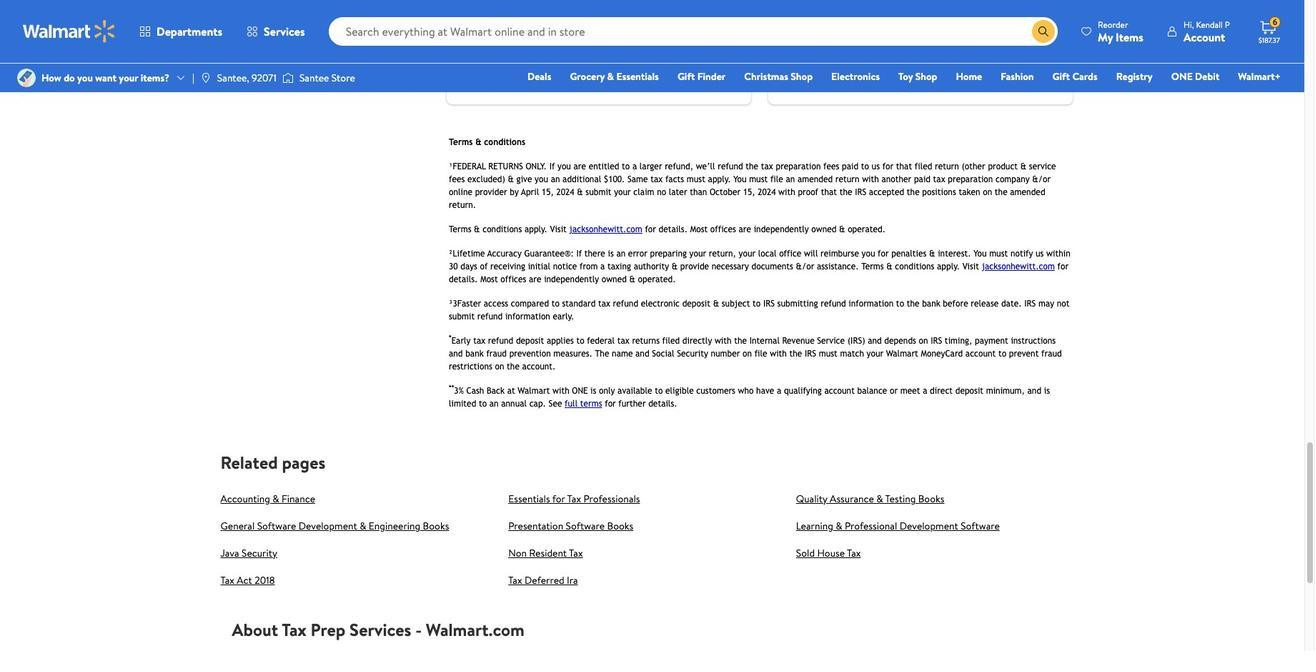 Task type: vqa. For each thing, say whether or not it's contained in the screenshot.
'BUY NOW' in the top of the page
no



Task type: describe. For each thing, give the bounding box(es) containing it.
them
[[853, 66, 875, 80]]

tax left act
[[221, 573, 234, 588]]

sold
[[796, 546, 815, 561]]

one debit
[[1171, 69, 1220, 84]]

debit
[[1195, 69, 1220, 84]]

walmart+ link
[[1232, 69, 1287, 84]]

santee,
[[217, 71, 249, 85]]

engineering
[[369, 519, 420, 533]]

tax right for
[[567, 492, 581, 506]]

tax up ira
[[569, 546, 583, 561]]

do
[[64, 71, 75, 85]]

2 development from the left
[[900, 519, 958, 533]]

general software development & engineering books link
[[221, 519, 449, 533]]

tax deferred ira
[[508, 573, 578, 588]]

p
[[1225, 18, 1230, 30]]

accounting & finance
[[221, 492, 315, 506]]

tax act 2018 link
[[221, 573, 275, 588]]

toy shop
[[898, 69, 937, 84]]

1 horizontal spatial books
[[607, 519, 633, 533]]

my
[[1098, 29, 1113, 45]]

grocery
[[570, 69, 605, 84]]

general software development & engineering books
[[221, 519, 449, 533]]

pages
[[282, 451, 325, 475]]

walmart+
[[1238, 69, 1281, 84]]

software for general
[[257, 519, 296, 533]]

home
[[956, 69, 982, 84]]

ira
[[567, 573, 578, 588]]

shop for toy shop
[[915, 69, 937, 84]]

& right learning at bottom
[[836, 519, 842, 533]]

& inside money orders enjoy low fees & lots of security.
[[573, 66, 580, 80]]

services inside dropdown button
[[264, 24, 305, 39]]

gift cards
[[1053, 69, 1098, 84]]

money
[[509, 45, 547, 63]]

shop for christmas shop
[[791, 69, 813, 84]]

2018
[[255, 573, 275, 588]]

christmas shop link
[[738, 69, 819, 84]]

java security link
[[221, 546, 277, 561]]

presentation software books
[[508, 519, 633, 533]]

 image for santee, 92071
[[200, 72, 211, 84]]

walmart image
[[23, 20, 116, 43]]

gift cards give them exactly what they want.
[[831, 45, 979, 80]]

& left finance
[[273, 492, 279, 506]]

store
[[332, 71, 355, 85]]

related
[[221, 451, 278, 475]]

gift finder link
[[671, 69, 732, 84]]

santee, 92071
[[217, 71, 277, 85]]

santee
[[299, 71, 329, 85]]

about tax prep services - walmart.com
[[232, 618, 525, 642]]

Walmart Site-Wide search field
[[329, 17, 1058, 46]]

non
[[508, 546, 527, 561]]

home link
[[950, 69, 989, 84]]

items
[[1116, 29, 1144, 45]]

kendall
[[1196, 18, 1223, 30]]

learning & professional development software
[[796, 519, 1000, 533]]

walmart.com
[[426, 618, 525, 642]]

services button
[[235, 14, 317, 49]]

fees
[[553, 66, 571, 80]]

christmas shop
[[744, 69, 813, 84]]

gift for finder
[[678, 69, 695, 84]]

departments
[[157, 24, 222, 39]]

tax act 2018
[[221, 573, 275, 588]]

how
[[41, 71, 61, 85]]

deals
[[527, 69, 551, 84]]

about
[[232, 618, 278, 642]]

for
[[552, 492, 565, 506]]

departments button
[[127, 14, 235, 49]]

you
[[77, 71, 93, 85]]

give
[[831, 66, 851, 80]]

cards
[[1072, 69, 1098, 84]]

6
[[1273, 16, 1277, 28]]

non resident tax link
[[508, 546, 583, 561]]

exactly
[[878, 66, 909, 80]]

quality
[[796, 492, 828, 506]]

want
[[95, 71, 117, 85]]

santee store
[[299, 71, 355, 85]]

professional
[[845, 519, 897, 533]]

& right lots
[[607, 69, 614, 84]]

money orders enjoy low fees & lots of security.
[[509, 45, 648, 80]]

1 vertical spatial essentials
[[508, 492, 550, 506]]



Task type: locate. For each thing, give the bounding box(es) containing it.
development down finance
[[299, 519, 357, 533]]

professionals
[[584, 492, 640, 506]]

related pages
[[221, 451, 325, 475]]

 image
[[17, 69, 36, 87]]

testing
[[885, 492, 916, 506]]

software
[[257, 519, 296, 533], [566, 519, 605, 533], [961, 519, 1000, 533]]

2 shop from the left
[[915, 69, 937, 84]]

reorder my items
[[1098, 18, 1144, 45]]

sold house tax
[[796, 546, 861, 561]]

one
[[1171, 69, 1193, 84]]

fashion
[[1001, 69, 1034, 84]]

 image for santee store
[[282, 71, 294, 85]]

0 horizontal spatial books
[[423, 519, 449, 533]]

prep
[[311, 618, 345, 642]]

presentation software books link
[[508, 519, 633, 533]]

hi,
[[1184, 18, 1194, 30]]

gift inside gift cards give them exactly what they want.
[[831, 45, 853, 63]]

hi, kendall p account
[[1184, 18, 1230, 45]]

1 horizontal spatial development
[[900, 519, 958, 533]]

2 horizontal spatial books
[[918, 492, 945, 506]]

gift
[[831, 45, 853, 63], [678, 69, 695, 84], [1053, 69, 1070, 84]]

1 development from the left
[[299, 519, 357, 533]]

1 shop from the left
[[791, 69, 813, 84]]

cards
[[856, 45, 886, 63]]

0 horizontal spatial development
[[299, 519, 357, 533]]

books
[[918, 492, 945, 506], [423, 519, 449, 533], [607, 519, 633, 533]]

services left -
[[350, 618, 411, 642]]

development down testing at the right bottom
[[900, 519, 958, 533]]

essentials for tax professionals link
[[508, 492, 640, 506]]

java security
[[221, 546, 277, 561]]

tax right house
[[847, 546, 861, 561]]

0 horizontal spatial software
[[257, 519, 296, 533]]

learning
[[796, 519, 833, 533]]

2 horizontal spatial gift
[[1053, 69, 1070, 84]]

act
[[237, 573, 252, 588]]

0 horizontal spatial shop
[[791, 69, 813, 84]]

1 horizontal spatial software
[[566, 519, 605, 533]]

your
[[119, 71, 138, 85]]

essentials for tax professionals
[[508, 492, 640, 506]]

6 $187.37
[[1259, 16, 1280, 45]]

essentials right of
[[616, 69, 659, 84]]

assurance
[[830, 492, 874, 506]]

toy shop link
[[892, 69, 944, 84]]

lots
[[582, 66, 598, 80]]

3 software from the left
[[961, 519, 1000, 533]]

2 software from the left
[[566, 519, 605, 533]]

gift left finder
[[678, 69, 695, 84]]

1 software from the left
[[257, 519, 296, 533]]

essentials up presentation on the bottom of page
[[508, 492, 550, 506]]

low
[[535, 66, 550, 80]]

gift left "cards"
[[1053, 69, 1070, 84]]

1 horizontal spatial gift
[[831, 45, 853, 63]]

reorder
[[1098, 18, 1128, 30]]

gift for cards
[[1053, 69, 1070, 84]]

gift finder
[[678, 69, 726, 84]]

sold house tax link
[[796, 546, 861, 561]]

security.
[[612, 66, 648, 80]]

finance
[[282, 492, 315, 506]]

& left engineering
[[360, 519, 366, 533]]

security
[[242, 546, 277, 561]]

software for presentation
[[566, 519, 605, 533]]

-
[[415, 618, 422, 642]]

of
[[600, 66, 610, 80]]

tax down the non
[[508, 573, 522, 588]]

tax
[[567, 492, 581, 506], [569, 546, 583, 561], [847, 546, 861, 561], [221, 573, 234, 588], [508, 573, 522, 588], [282, 618, 307, 642]]

gift cards. give them exactly what they want. image
[[785, 46, 819, 80]]

what
[[911, 66, 932, 80]]

deals link
[[521, 69, 558, 84]]

general
[[221, 519, 255, 533]]

1 horizontal spatial shop
[[915, 69, 937, 84]]

items?
[[141, 71, 169, 85]]

books right engineering
[[423, 519, 449, 533]]

services up 92071
[[264, 24, 305, 39]]

0 vertical spatial services
[[264, 24, 305, 39]]

finder
[[697, 69, 726, 84]]

registry link
[[1110, 69, 1159, 84]]

& left lots
[[573, 66, 580, 80]]

shop
[[791, 69, 813, 84], [915, 69, 937, 84]]

how do you want your items?
[[41, 71, 169, 85]]

toy
[[898, 69, 913, 84]]

0 vertical spatial essentials
[[616, 69, 659, 84]]

learning & professional development software link
[[796, 519, 1000, 533]]

deferred
[[525, 573, 564, 588]]

non resident tax
[[508, 546, 583, 561]]

0 horizontal spatial essentials
[[508, 492, 550, 506]]

fashion link
[[994, 69, 1040, 84]]

0 horizontal spatial  image
[[200, 72, 211, 84]]

they
[[934, 66, 953, 80]]

grocery & essentials
[[570, 69, 659, 84]]

& left testing at the right bottom
[[876, 492, 883, 506]]

 image right 92071
[[282, 71, 294, 85]]

shop right christmas
[[791, 69, 813, 84]]

grocery & essentials link
[[564, 69, 665, 84]]

services
[[264, 24, 305, 39], [350, 618, 411, 642]]

$187.37
[[1259, 35, 1280, 45]]

2 horizontal spatial software
[[961, 519, 1000, 533]]

orders
[[550, 45, 586, 63]]

1 horizontal spatial essentials
[[616, 69, 659, 84]]

1 horizontal spatial  image
[[282, 71, 294, 85]]

books down professionals
[[607, 519, 633, 533]]

 image
[[282, 71, 294, 85], [200, 72, 211, 84]]

1 vertical spatial services
[[350, 618, 411, 642]]

essentials
[[616, 69, 659, 84], [508, 492, 550, 506]]

quality assurance & testing books
[[796, 492, 945, 506]]

gift for cards
[[831, 45, 853, 63]]

accounting & finance link
[[221, 492, 315, 506]]

|
[[192, 71, 194, 85]]

tax left prep at the left of the page
[[282, 618, 307, 642]]

shop right the toy
[[915, 69, 937, 84]]

electronics link
[[825, 69, 886, 84]]

java
[[221, 546, 239, 561]]

1 horizontal spatial services
[[350, 618, 411, 642]]

gift cards link
[[1046, 69, 1104, 84]]

money orders. enjoy low fees and lots of security. image
[[464, 46, 498, 80]]

92071
[[252, 71, 277, 85]]

gift up give in the right top of the page
[[831, 45, 853, 63]]

account
[[1184, 29, 1225, 45]]

search icon image
[[1038, 26, 1049, 37]]

Search search field
[[329, 17, 1058, 46]]

books right testing at the right bottom
[[918, 492, 945, 506]]

 image right the |
[[200, 72, 211, 84]]

0 horizontal spatial gift
[[678, 69, 695, 84]]

want.
[[956, 66, 979, 80]]

accounting
[[221, 492, 270, 506]]

house
[[817, 546, 845, 561]]

0 horizontal spatial services
[[264, 24, 305, 39]]

development
[[299, 519, 357, 533], [900, 519, 958, 533]]



